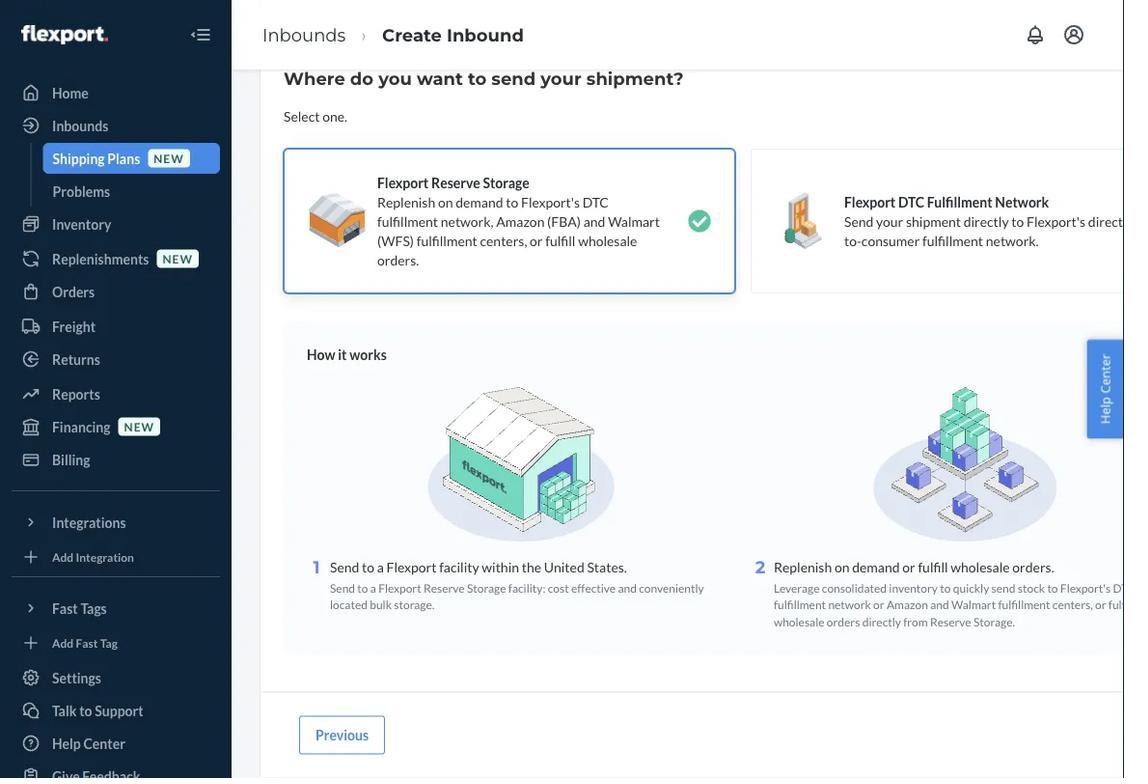 Task type: describe. For each thing, give the bounding box(es) containing it.
0 horizontal spatial help center
[[52, 735, 125, 752]]

new for financing
[[124, 419, 155, 433]]

help center link
[[12, 728, 220, 759]]

1
[[313, 557, 320, 578]]

stock
[[1018, 582, 1046, 596]]

settings
[[52, 670, 101, 686]]

how
[[307, 347, 336, 363]]

fast inside "link"
[[76, 636, 98, 650]]

previous button
[[299, 716, 385, 755]]

problems
[[53, 183, 110, 199]]

send inside flexport dtc fulfillment network send your shipment directly to flexport's direct- to-consumer fulfillment network.
[[845, 213, 874, 230]]

send inside 2 replenish on demand or fulfill wholesale orders. leverage consolidated inventory to quickly send stock to flexport's dt
[[992, 582, 1016, 596]]

amazon
[[497, 213, 545, 230]]

add for add integration
[[52, 550, 74, 564]]

inbounds link inside breadcrumbs navigation
[[263, 24, 346, 45]]

and inside send to a flexport facility within the united states. send to a flexport reserve storage facility: cost effective and conveniently located bulk storage.
[[618, 582, 637, 596]]

direct-
[[1089, 213, 1125, 230]]

(fba)
[[548, 213, 581, 230]]

the
[[522, 559, 542, 575]]

flexport's inside flexport dtc fulfillment network send your shipment directly to flexport's direct- to-consumer fulfillment network.
[[1027, 213, 1086, 230]]

select
[[284, 108, 320, 125]]

bulk
[[370, 598, 392, 612]]

help center inside "button"
[[1097, 354, 1115, 424]]

2 replenish on demand or fulfill wholesale orders. leverage consolidated inventory to quickly send stock to flexport's dt
[[756, 557, 1125, 629]]

flexport inside flexport reserve storage replenish on demand to flexport's dtc fulfillment network, amazon (fba) and walmart (wfs) fulfillment centers, or fulfill wholesale orders.
[[378, 175, 429, 191]]

demand inside flexport reserve storage replenish on demand to flexport's dtc fulfillment network, amazon (fba) and walmart (wfs) fulfillment centers, or fulfill wholesale orders.
[[456, 194, 504, 210]]

network
[[996, 194, 1050, 210]]

send to a flexport facility within the united states. send to a flexport reserve storage facility: cost effective and conveniently located bulk storage.
[[330, 559, 704, 612]]

0 vertical spatial your
[[541, 68, 582, 89]]

how it works
[[307, 347, 387, 363]]

inventory
[[890, 582, 938, 596]]

where do you want to send your shipment?
[[284, 68, 684, 89]]

to inside button
[[79, 702, 92, 719]]

shipping plans
[[53, 150, 140, 167]]

want
[[417, 68, 463, 89]]

reports
[[52, 386, 100, 402]]

1 horizontal spatial a
[[377, 559, 384, 575]]

on inside flexport reserve storage replenish on demand to flexport's dtc fulfillment network, amazon (fba) and walmart (wfs) fulfillment centers, or fulfill wholesale orders.
[[438, 194, 453, 210]]

within
[[482, 559, 519, 575]]

one.
[[323, 108, 348, 125]]

inbound
[[447, 24, 524, 45]]

united
[[544, 559, 585, 575]]

to inside flexport dtc fulfillment network send your shipment directly to flexport's direct- to-consumer fulfillment network.
[[1012, 213, 1025, 230]]

consolidated
[[822, 582, 887, 596]]

create
[[382, 24, 442, 45]]

flexport inside flexport dtc fulfillment network send your shipment directly to flexport's direct- to-consumer fulfillment network.
[[845, 194, 896, 210]]

facility:
[[509, 582, 546, 596]]

integration
[[76, 550, 134, 564]]

directly
[[964, 213, 1010, 230]]

add fast tag
[[52, 636, 118, 650]]

tag
[[100, 636, 118, 650]]

network,
[[441, 213, 494, 230]]

add integration link
[[12, 546, 220, 569]]

help inside "button"
[[1097, 397, 1115, 424]]

new for shipping plans
[[154, 151, 184, 165]]

0 horizontal spatial center
[[83, 735, 125, 752]]

financing
[[52, 419, 111, 435]]

close navigation image
[[189, 23, 212, 46]]

replenish inside flexport reserve storage replenish on demand to flexport's dtc fulfillment network, amazon (fba) and walmart (wfs) fulfillment centers, or fulfill wholesale orders.
[[378, 194, 436, 210]]

leverage
[[774, 582, 820, 596]]

shipping
[[53, 150, 105, 167]]

replenishments
[[52, 251, 149, 267]]

consumer
[[862, 233, 920, 249]]

dtc inside flexport reserve storage replenish on demand to flexport's dtc fulfillment network, amazon (fba) and walmart (wfs) fulfillment centers, or fulfill wholesale orders.
[[583, 194, 609, 210]]

shipment?
[[587, 68, 684, 89]]

previous
[[316, 727, 369, 744]]

billing
[[52, 451, 90, 468]]

effective
[[572, 582, 616, 596]]

orders
[[52, 283, 95, 300]]

0 horizontal spatial inbounds link
[[12, 110, 220, 141]]

integrations
[[52, 514, 126, 531]]

open notifications image
[[1024, 23, 1048, 46]]

do
[[350, 68, 374, 89]]

(wfs)
[[378, 233, 414, 249]]

wholesale inside flexport reserve storage replenish on demand to flexport's dtc fulfillment network, amazon (fba) and walmart (wfs) fulfillment centers, or fulfill wholesale orders.
[[578, 233, 638, 249]]

0 horizontal spatial inbounds
[[52, 117, 108, 134]]

breadcrumbs navigation
[[247, 7, 540, 63]]

wholesale inside 2 replenish on demand or fulfill wholesale orders. leverage consolidated inventory to quickly send stock to flexport's dt
[[951, 559, 1011, 575]]

check circle image
[[688, 210, 712, 233]]

add for add fast tag
[[52, 636, 74, 650]]

0 vertical spatial send
[[492, 68, 536, 89]]

dtc inside flexport dtc fulfillment network send your shipment directly to flexport's direct- to-consumer fulfillment network.
[[899, 194, 925, 210]]

2
[[756, 557, 766, 578]]

tags
[[81, 600, 107, 616]]

states.
[[587, 559, 627, 575]]

help center button
[[1088, 340, 1125, 439]]

2 vertical spatial send
[[330, 582, 355, 596]]

walmart
[[608, 213, 660, 230]]

demand inside 2 replenish on demand or fulfill wholesale orders. leverage consolidated inventory to quickly send stock to flexport's dt
[[853, 559, 900, 575]]

inbounds inside breadcrumbs navigation
[[263, 24, 346, 45]]

integrations button
[[12, 507, 220, 538]]

reserve inside flexport reserve storage replenish on demand to flexport's dtc fulfillment network, amazon (fba) and walmart (wfs) fulfillment centers, or fulfill wholesale orders.
[[432, 175, 481, 191]]

to-
[[845, 233, 862, 249]]

reports link
[[12, 378, 220, 409]]

freight link
[[12, 311, 220, 342]]

support
[[95, 702, 144, 719]]

it
[[338, 347, 347, 363]]

talk to support button
[[12, 695, 220, 726]]

plans
[[107, 150, 140, 167]]

storage.
[[394, 598, 435, 612]]

returns
[[52, 351, 100, 367]]

and inside flexport reserve storage replenish on demand to flexport's dtc fulfillment network, amazon (fba) and walmart (wfs) fulfillment centers, or fulfill wholesale orders.
[[584, 213, 606, 230]]

inventory link
[[12, 209, 220, 239]]



Task type: locate. For each thing, give the bounding box(es) containing it.
0 horizontal spatial dtc
[[583, 194, 609, 210]]

fulfill up inventory
[[919, 559, 949, 575]]

1 vertical spatial send
[[992, 582, 1016, 596]]

0 vertical spatial flexport's
[[521, 194, 580, 210]]

1 vertical spatial or
[[903, 559, 916, 575]]

1 dtc from the left
[[583, 194, 609, 210]]

freight
[[52, 318, 96, 335]]

1 vertical spatial storage
[[467, 582, 506, 596]]

1 vertical spatial inbounds
[[52, 117, 108, 134]]

storage
[[483, 175, 530, 191], [467, 582, 506, 596]]

storage down within
[[467, 582, 506, 596]]

orders. inside flexport reserve storage replenish on demand to flexport's dtc fulfillment network, amazon (fba) and walmart (wfs) fulfillment centers, or fulfill wholesale orders.
[[378, 252, 419, 268]]

fulfillment
[[378, 213, 438, 230], [417, 233, 478, 249], [923, 233, 984, 249]]

to
[[468, 68, 487, 89], [506, 194, 519, 210], [1012, 213, 1025, 230], [362, 559, 375, 575], [358, 582, 368, 596], [941, 582, 951, 596], [1048, 582, 1059, 596], [79, 702, 92, 719]]

0 horizontal spatial demand
[[456, 194, 504, 210]]

2 vertical spatial new
[[124, 419, 155, 433]]

add fast tag link
[[12, 631, 220, 655]]

1 vertical spatial help
[[52, 735, 81, 752]]

0 vertical spatial help
[[1097, 397, 1115, 424]]

flexport
[[378, 175, 429, 191], [845, 194, 896, 210], [387, 559, 437, 575], [379, 582, 422, 596]]

0 vertical spatial center
[[1097, 354, 1115, 394]]

fulfill
[[546, 233, 576, 249], [919, 559, 949, 575]]

reserve inside send to a flexport facility within the united states. send to a flexport reserve storage facility: cost effective and conveniently located bulk storage.
[[424, 582, 465, 596]]

fulfillment
[[928, 194, 993, 210]]

storage inside flexport reserve storage replenish on demand to flexport's dtc fulfillment network, amazon (fba) and walmart (wfs) fulfillment centers, or fulfill wholesale orders.
[[483, 175, 530, 191]]

1 horizontal spatial center
[[1097, 354, 1115, 394]]

cost
[[548, 582, 569, 596]]

orders.
[[378, 252, 419, 268], [1013, 559, 1055, 575]]

fulfill inside 2 replenish on demand or fulfill wholesale orders. leverage consolidated inventory to quickly send stock to flexport's dt
[[919, 559, 949, 575]]

on up network,
[[438, 194, 453, 210]]

0 vertical spatial and
[[584, 213, 606, 230]]

replenish up leverage
[[774, 559, 833, 575]]

1 horizontal spatial replenish
[[774, 559, 833, 575]]

to up located
[[358, 582, 368, 596]]

1 horizontal spatial inbounds link
[[263, 24, 346, 45]]

demand up consolidated at the bottom of page
[[853, 559, 900, 575]]

home
[[52, 84, 89, 101]]

send right the 1
[[330, 559, 360, 575]]

1 horizontal spatial fulfill
[[919, 559, 949, 575]]

0 vertical spatial replenish
[[378, 194, 436, 210]]

reserve down facility
[[424, 582, 465, 596]]

send up located
[[330, 582, 355, 596]]

0 vertical spatial orders.
[[378, 252, 419, 268]]

1 horizontal spatial demand
[[853, 559, 900, 575]]

fulfillment down network,
[[417, 233, 478, 249]]

settings link
[[12, 662, 220, 693]]

1 vertical spatial new
[[163, 251, 193, 265]]

storage up amazon
[[483, 175, 530, 191]]

1 horizontal spatial your
[[877, 213, 904, 230]]

0 horizontal spatial wholesale
[[578, 233, 638, 249]]

or inside 2 replenish on demand or fulfill wholesale orders. leverage consolidated inventory to quickly send stock to flexport's dt
[[903, 559, 916, 575]]

fast tags
[[52, 600, 107, 616]]

works
[[350, 347, 387, 363]]

or inside flexport reserve storage replenish on demand to flexport's dtc fulfillment network, amazon (fba) and walmart (wfs) fulfillment centers, or fulfill wholesale orders.
[[530, 233, 543, 249]]

fulfillment inside flexport dtc fulfillment network send your shipment directly to flexport's direct- to-consumer fulfillment network.
[[923, 233, 984, 249]]

new down reports link
[[124, 419, 155, 433]]

1 horizontal spatial and
[[618, 582, 637, 596]]

0 horizontal spatial fulfill
[[546, 233, 576, 249]]

1 vertical spatial flexport's
[[1027, 213, 1086, 230]]

0 vertical spatial storage
[[483, 175, 530, 191]]

centers,
[[480, 233, 528, 249]]

select one.
[[284, 108, 348, 125]]

help
[[1097, 397, 1115, 424], [52, 735, 81, 752]]

center
[[1097, 354, 1115, 394], [83, 735, 125, 752]]

flexport's inside flexport reserve storage replenish on demand to flexport's dtc fulfillment network, amazon (fba) and walmart (wfs) fulfillment centers, or fulfill wholesale orders.
[[521, 194, 580, 210]]

talk to support
[[52, 702, 144, 719]]

1 horizontal spatial help center
[[1097, 354, 1115, 424]]

center inside "button"
[[1097, 354, 1115, 394]]

0 vertical spatial add
[[52, 550, 74, 564]]

new up orders link
[[163, 251, 193, 265]]

fulfillment down shipment
[[923, 233, 984, 249]]

1 vertical spatial your
[[877, 213, 904, 230]]

you
[[379, 68, 412, 89]]

0 vertical spatial on
[[438, 194, 453, 210]]

1 vertical spatial reserve
[[424, 582, 465, 596]]

your up consumer
[[877, 213, 904, 230]]

flexport logo image
[[21, 25, 108, 44]]

1 vertical spatial and
[[618, 582, 637, 596]]

flexport's up the (fba)
[[521, 194, 580, 210]]

1 horizontal spatial inbounds
[[263, 24, 346, 45]]

located
[[330, 598, 368, 612]]

wholesale
[[578, 233, 638, 249], [951, 559, 1011, 575]]

0 vertical spatial fast
[[52, 600, 78, 616]]

demand
[[456, 194, 504, 210], [853, 559, 900, 575]]

or
[[530, 233, 543, 249], [903, 559, 916, 575]]

1 vertical spatial orders.
[[1013, 559, 1055, 575]]

send down inbound
[[492, 68, 536, 89]]

1 horizontal spatial dtc
[[899, 194, 925, 210]]

1 horizontal spatial or
[[903, 559, 916, 575]]

send left stock
[[992, 582, 1016, 596]]

0 horizontal spatial and
[[584, 213, 606, 230]]

0 vertical spatial wholesale
[[578, 233, 638, 249]]

shipment
[[907, 213, 962, 230]]

facility
[[439, 559, 480, 575]]

0 horizontal spatial help
[[52, 735, 81, 752]]

1 vertical spatial fulfill
[[919, 559, 949, 575]]

dt
[[1114, 582, 1125, 596]]

flexport's left dt on the bottom of page
[[1061, 582, 1112, 596]]

returns link
[[12, 344, 220, 375]]

to right want
[[468, 68, 487, 89]]

1 vertical spatial inbounds link
[[12, 110, 220, 141]]

your left shipment?
[[541, 68, 582, 89]]

home link
[[12, 77, 220, 108]]

conveniently
[[639, 582, 704, 596]]

add left integration
[[52, 550, 74, 564]]

new
[[154, 151, 184, 165], [163, 251, 193, 265], [124, 419, 155, 433]]

1 vertical spatial on
[[835, 559, 850, 575]]

to up amazon
[[506, 194, 519, 210]]

flexport's inside 2 replenish on demand or fulfill wholesale orders. leverage consolidated inventory to quickly send stock to flexport's dt
[[1061, 582, 1112, 596]]

flexport dtc fulfillment network send your shipment directly to flexport's direct- to-consumer fulfillment network.
[[845, 194, 1125, 249]]

1 vertical spatial center
[[83, 735, 125, 752]]

1 horizontal spatial wholesale
[[951, 559, 1011, 575]]

flexport's
[[521, 194, 580, 210], [1027, 213, 1086, 230], [1061, 582, 1112, 596]]

and right the (fba)
[[584, 213, 606, 230]]

inbounds link down 'home' link
[[12, 110, 220, 141]]

to right talk
[[79, 702, 92, 719]]

0 horizontal spatial or
[[530, 233, 543, 249]]

inbounds link
[[263, 24, 346, 45], [12, 110, 220, 141]]

billing link
[[12, 444, 220, 475]]

0 horizontal spatial orders.
[[378, 252, 419, 268]]

to up bulk
[[362, 559, 375, 575]]

2 vertical spatial flexport's
[[1061, 582, 1112, 596]]

0 horizontal spatial on
[[438, 194, 453, 210]]

1 horizontal spatial on
[[835, 559, 850, 575]]

0 vertical spatial or
[[530, 233, 543, 249]]

to down network
[[1012, 213, 1025, 230]]

send up "to-"
[[845, 213, 874, 230]]

0 vertical spatial help center
[[1097, 354, 1115, 424]]

1 vertical spatial replenish
[[774, 559, 833, 575]]

inbounds up where
[[263, 24, 346, 45]]

1 horizontal spatial orders.
[[1013, 559, 1055, 575]]

your inside flexport dtc fulfillment network send your shipment directly to flexport's direct- to-consumer fulfillment network.
[[877, 213, 904, 230]]

orders link
[[12, 276, 220, 307]]

1 vertical spatial a
[[371, 582, 376, 596]]

0 vertical spatial send
[[845, 213, 874, 230]]

fast
[[52, 600, 78, 616], [76, 636, 98, 650]]

replenish inside 2 replenish on demand or fulfill wholesale orders. leverage consolidated inventory to quickly send stock to flexport's dt
[[774, 559, 833, 575]]

send
[[492, 68, 536, 89], [992, 582, 1016, 596]]

1 vertical spatial add
[[52, 636, 74, 650]]

open account menu image
[[1063, 23, 1086, 46]]

0 horizontal spatial send
[[492, 68, 536, 89]]

add up "settings"
[[52, 636, 74, 650]]

fast left tag
[[76, 636, 98, 650]]

0 horizontal spatial replenish
[[378, 194, 436, 210]]

or down amazon
[[530, 233, 543, 249]]

1 vertical spatial send
[[330, 559, 360, 575]]

problems link
[[43, 176, 220, 207]]

wholesale down walmart
[[578, 233, 638, 249]]

to right stock
[[1048, 582, 1059, 596]]

1 vertical spatial help center
[[52, 735, 125, 752]]

to inside flexport reserve storage replenish on demand to flexport's dtc fulfillment network, amazon (fba) and walmart (wfs) fulfillment centers, or fulfill wholesale orders.
[[506, 194, 519, 210]]

storage inside send to a flexport facility within the united states. send to a flexport reserve storage facility: cost effective and conveniently located bulk storage.
[[467, 582, 506, 596]]

on
[[438, 194, 453, 210], [835, 559, 850, 575]]

1 vertical spatial wholesale
[[951, 559, 1011, 575]]

dtc up shipment
[[899, 194, 925, 210]]

add
[[52, 550, 74, 564], [52, 636, 74, 650]]

to left quickly
[[941, 582, 951, 596]]

0 horizontal spatial a
[[371, 582, 376, 596]]

a
[[377, 559, 384, 575], [371, 582, 376, 596]]

fulfill inside flexport reserve storage replenish on demand to flexport's dtc fulfillment network, amazon (fba) and walmart (wfs) fulfillment centers, or fulfill wholesale orders.
[[546, 233, 576, 249]]

dtc
[[583, 194, 609, 210], [899, 194, 925, 210]]

add integration
[[52, 550, 134, 564]]

or up inventory
[[903, 559, 916, 575]]

inventory
[[52, 216, 111, 232]]

on up consolidated at the bottom of page
[[835, 559, 850, 575]]

replenish up (wfs)
[[378, 194, 436, 210]]

flexport reserve storage replenish on demand to flexport's dtc fulfillment network, amazon (fba) and walmart (wfs) fulfillment centers, or fulfill wholesale orders.
[[378, 175, 660, 268]]

0 vertical spatial a
[[377, 559, 384, 575]]

0 vertical spatial inbounds link
[[263, 24, 346, 45]]

1 vertical spatial demand
[[853, 559, 900, 575]]

add inside 'link'
[[52, 550, 74, 564]]

network.
[[987, 233, 1039, 249]]

1 add from the top
[[52, 550, 74, 564]]

2 add from the top
[[52, 636, 74, 650]]

0 vertical spatial fulfill
[[546, 233, 576, 249]]

create inbound link
[[382, 24, 524, 45]]

2 dtc from the left
[[899, 194, 925, 210]]

where
[[284, 68, 345, 89]]

new for replenishments
[[163, 251, 193, 265]]

fast tags button
[[12, 593, 220, 624]]

talk
[[52, 702, 77, 719]]

flexport's down network
[[1027, 213, 1086, 230]]

fulfill down the (fba)
[[546, 233, 576, 249]]

fast left tags on the bottom left
[[52, 600, 78, 616]]

1 vertical spatial fast
[[76, 636, 98, 650]]

0 vertical spatial reserve
[[432, 175, 481, 191]]

1 horizontal spatial send
[[992, 582, 1016, 596]]

on inside 2 replenish on demand or fulfill wholesale orders. leverage consolidated inventory to quickly send stock to flexport's dt
[[835, 559, 850, 575]]

0 vertical spatial new
[[154, 151, 184, 165]]

dtc up walmart
[[583, 194, 609, 210]]

your
[[541, 68, 582, 89], [877, 213, 904, 230]]

0 vertical spatial inbounds
[[263, 24, 346, 45]]

quickly
[[954, 582, 990, 596]]

1 horizontal spatial help
[[1097, 397, 1115, 424]]

demand up network,
[[456, 194, 504, 210]]

fast inside dropdown button
[[52, 600, 78, 616]]

0 horizontal spatial your
[[541, 68, 582, 89]]

inbounds up shipping
[[52, 117, 108, 134]]

inbounds
[[263, 24, 346, 45], [52, 117, 108, 134]]

orders. down (wfs)
[[378, 252, 419, 268]]

wholesale up quickly
[[951, 559, 1011, 575]]

0 vertical spatial demand
[[456, 194, 504, 210]]

replenish
[[378, 194, 436, 210], [774, 559, 833, 575]]

fulfillment up (wfs)
[[378, 213, 438, 230]]

add inside "link"
[[52, 636, 74, 650]]

send
[[845, 213, 874, 230], [330, 559, 360, 575], [330, 582, 355, 596]]

inbounds link up where
[[263, 24, 346, 45]]

reserve up network,
[[432, 175, 481, 191]]

and down states.
[[618, 582, 637, 596]]

orders. up stock
[[1013, 559, 1055, 575]]

create inbound
[[382, 24, 524, 45]]

new right plans at the top of page
[[154, 151, 184, 165]]

orders. inside 2 replenish on demand or fulfill wholesale orders. leverage consolidated inventory to quickly send stock to flexport's dt
[[1013, 559, 1055, 575]]



Task type: vqa. For each thing, say whether or not it's contained in the screenshot.
the add associated with Wish
no



